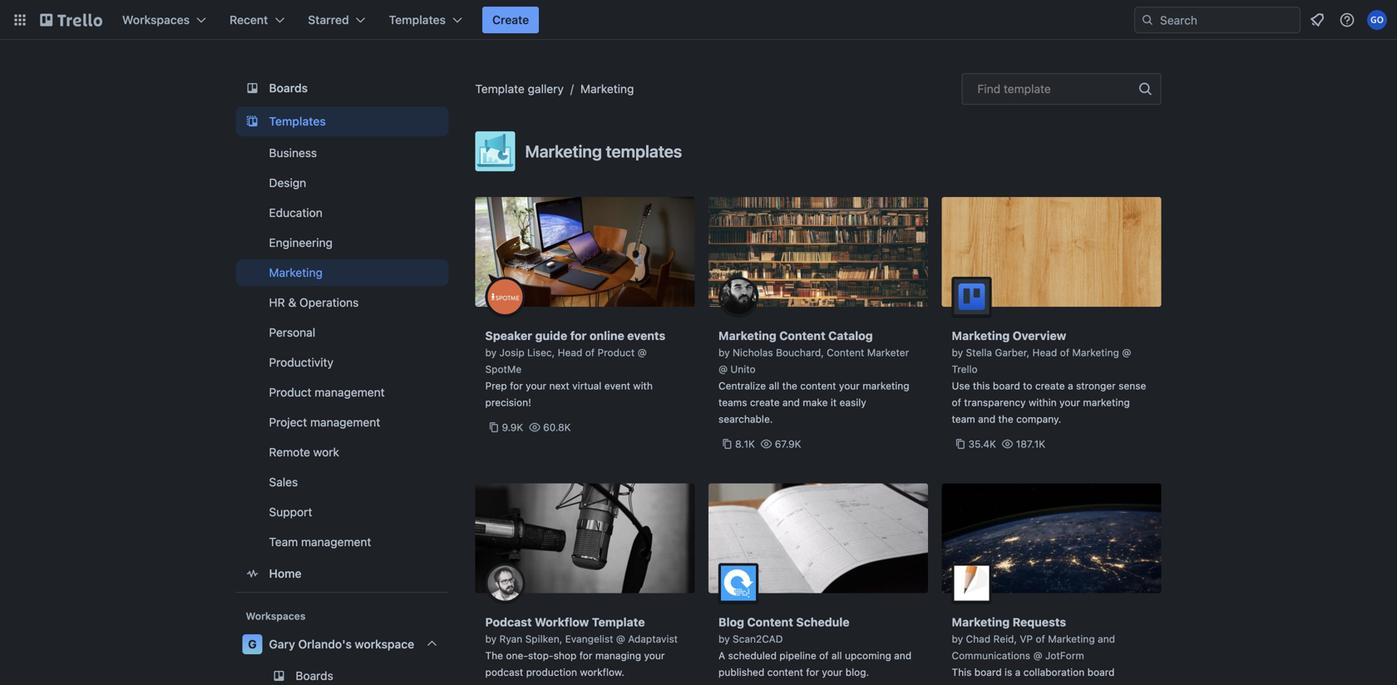 Task type: describe. For each thing, give the bounding box(es) containing it.
overview
[[1013, 329, 1067, 343]]

between
[[952, 683, 992, 685]]

create
[[492, 13, 529, 27]]

9.9k
[[502, 422, 523, 433]]

create button
[[482, 7, 539, 33]]

content for schedule
[[767, 667, 803, 678]]

for right guide on the left of the page
[[570, 329, 587, 343]]

home link
[[236, 559, 449, 589]]

0 horizontal spatial marketing link
[[236, 260, 449, 286]]

production
[[526, 667, 577, 678]]

remote work
[[269, 445, 339, 459]]

content for schedule
[[747, 615, 793, 629]]

gary orlando's workspace
[[269, 638, 414, 651]]

all inside blog content schedule by scan2cad a scheduled pipeline of all upcoming and published content for your blog.
[[832, 650, 842, 662]]

personal
[[269, 326, 315, 339]]

primary element
[[0, 0, 1397, 40]]

managing
[[595, 650, 641, 662]]

stop-
[[528, 650, 554, 662]]

Search field
[[1154, 7, 1300, 32]]

by inside marketing requests by chad reid, vp of marketing and communications @ jotform this board is a collaboration board between the jotform marketing an
[[952, 633, 963, 645]]

business link
[[236, 140, 449, 166]]

a for overview
[[1068, 380, 1073, 392]]

design link
[[236, 170, 449, 196]]

&
[[288, 296, 296, 309]]

gary orlando (garyorlando) image
[[1367, 10, 1387, 30]]

your inside marketing overview by stella garber, head of marketing @ trello use this board to create a stronger sense of transparency within your marketing team and the company.
[[1060, 397, 1080, 408]]

boards for first 'boards' link from the bottom
[[296, 669, 333, 683]]

workspaces button
[[112, 7, 216, 33]]

marketing down requests
[[1048, 633, 1095, 645]]

@ inside speaker guide for online events by josip lisec, head of product @ spotme prep for your next virtual event with precision!
[[638, 347, 647, 358]]

ryan
[[499, 633, 523, 645]]

upcoming
[[845, 650, 891, 662]]

template gallery
[[475, 82, 564, 96]]

@ inside marketing requests by chad reid, vp of marketing and communications @ jotform this board is a collaboration board between the jotform marketing an
[[1033, 650, 1043, 662]]

vp
[[1020, 633, 1033, 645]]

templates inside dropdown button
[[389, 13, 446, 27]]

business
[[269, 146, 317, 160]]

product inside speaker guide for online events by josip lisec, head of product @ spotme prep for your next virtual event with precision!
[[598, 347, 635, 358]]

2 boards link from the top
[[236, 663, 449, 685]]

adaptavist
[[628, 633, 678, 645]]

by inside podcast workflow template by ryan spilken, evangelist @ adaptavist the one-stop-shop for managing your podcast production workflow.
[[485, 633, 497, 645]]

scheduled
[[728, 650, 777, 662]]

head inside marketing overview by stella garber, head of marketing @ trello use this board to create a stronger sense of transparency within your marketing team and the company.
[[1033, 347, 1057, 358]]

template gallery link
[[475, 82, 564, 96]]

project management link
[[236, 409, 449, 436]]

unito
[[731, 363, 756, 375]]

@ inside 'marketing content catalog by nicholas bouchard, content marketer @ unito centralize all the content your marketing teams create and make it easily searchable.'
[[719, 363, 728, 375]]

company.
[[1016, 413, 1061, 425]]

workflow
[[535, 615, 589, 629]]

sense
[[1119, 380, 1146, 392]]

the
[[485, 650, 503, 662]]

centralize
[[719, 380, 766, 392]]

this
[[973, 380, 990, 392]]

communications
[[952, 650, 1031, 662]]

it
[[831, 397, 837, 408]]

create inside 'marketing content catalog by nicholas bouchard, content marketer @ unito centralize all the content your marketing teams create and make it easily searchable.'
[[750, 397, 780, 408]]

hr & operations
[[269, 296, 359, 309]]

and inside blog content schedule by scan2cad a scheduled pipeline of all upcoming and published content for your blog.
[[894, 650, 912, 662]]

support link
[[236, 499, 449, 526]]

starred
[[308, 13, 349, 27]]

your inside 'marketing content catalog by nicholas bouchard, content marketer @ unito centralize all the content your marketing teams create and make it easily searchable.'
[[839, 380, 860, 392]]

1 vertical spatial templates
[[269, 114, 326, 128]]

use
[[952, 380, 970, 392]]

0 vertical spatial jotform
[[1045, 650, 1084, 662]]

workspaces inside dropdown button
[[122, 13, 190, 27]]

workspace
[[355, 638, 414, 651]]

teams
[[719, 397, 747, 408]]

product management link
[[236, 379, 449, 406]]

starred button
[[298, 7, 376, 33]]

@ inside podcast workflow template by ryan spilken, evangelist @ adaptavist the one-stop-shop for managing your podcast production workflow.
[[616, 633, 625, 645]]

support
[[269, 505, 312, 519]]

josip
[[499, 347, 525, 358]]

marketing up stronger
[[1072, 347, 1119, 358]]

management for team management
[[301, 535, 371, 549]]

1 boards link from the top
[[236, 73, 449, 103]]

1 vertical spatial jotform
[[1013, 683, 1052, 685]]

design
[[269, 176, 306, 190]]

marketing requests by chad reid, vp of marketing and communications @ jotform this board is a collaboration board between the jotform marketing an
[[952, 615, 1122, 685]]

by inside blog content schedule by scan2cad a scheduled pipeline of all upcoming and published content for your blog.
[[719, 633, 730, 645]]

recent
[[230, 13, 268, 27]]

boards for second 'boards' link from the bottom
[[269, 81, 308, 95]]

gary
[[269, 638, 295, 651]]

spilken,
[[525, 633, 562, 645]]

sales
[[269, 475, 298, 489]]

hr
[[269, 296, 285, 309]]

Find template field
[[962, 73, 1162, 105]]

orlando's
[[298, 638, 352, 651]]

of down use
[[952, 397, 961, 408]]

0 vertical spatial marketing link
[[581, 82, 634, 96]]

board right collaboration
[[1088, 667, 1115, 678]]

the inside 'marketing content catalog by nicholas bouchard, content marketer @ unito centralize all the content your marketing teams create and make it easily searchable.'
[[782, 380, 798, 392]]

schedule
[[796, 615, 850, 629]]

is
[[1005, 667, 1012, 678]]

marketing icon image
[[475, 131, 515, 171]]

searchable.
[[719, 413, 773, 425]]

blog.
[[846, 667, 869, 678]]

back to home image
[[40, 7, 102, 33]]

marketing templates
[[525, 141, 682, 161]]

podcast
[[485, 615, 532, 629]]

online
[[590, 329, 624, 343]]

this
[[952, 667, 972, 678]]

template inside podcast workflow template by ryan spilken, evangelist @ adaptavist the one-stop-shop for managing your podcast production workflow.
[[592, 615, 645, 629]]

easily
[[840, 397, 866, 408]]

the inside marketing requests by chad reid, vp of marketing and communications @ jotform this board is a collaboration board between the jotform marketing an
[[995, 683, 1010, 685]]



Task type: vqa. For each thing, say whether or not it's contained in the screenshot.
the rightmost HEAD
yes



Task type: locate. For each thing, give the bounding box(es) containing it.
engineering link
[[236, 230, 449, 256]]

of
[[585, 347, 595, 358], [1060, 347, 1070, 358], [952, 397, 961, 408], [1036, 633, 1045, 645], [819, 650, 829, 662]]

templates
[[389, 13, 446, 27], [269, 114, 326, 128]]

education
[[269, 206, 323, 220]]

1 vertical spatial product
[[269, 386, 312, 399]]

stella
[[966, 347, 992, 358]]

within
[[1029, 397, 1057, 408]]

collaboration
[[1024, 667, 1085, 678]]

for inside blog content schedule by scan2cad a scheduled pipeline of all upcoming and published content for your blog.
[[806, 667, 819, 678]]

open information menu image
[[1339, 12, 1356, 28]]

of inside marketing requests by chad reid, vp of marketing and communications @ jotform this board is a collaboration board between the jotform marketing an
[[1036, 633, 1045, 645]]

marketing down stronger
[[1083, 397, 1130, 408]]

@ down events at the left
[[638, 347, 647, 358]]

0 horizontal spatial a
[[1015, 667, 1021, 678]]

speaker
[[485, 329, 532, 343]]

@ left unito
[[719, 363, 728, 375]]

boards link up templates link
[[236, 73, 449, 103]]

template up managing
[[592, 615, 645, 629]]

marketing inside 'marketing content catalog by nicholas bouchard, content marketer @ unito centralize all the content your marketing teams create and make it easily searchable.'
[[863, 380, 910, 392]]

1 horizontal spatial template
[[592, 615, 645, 629]]

create up searchable.
[[750, 397, 780, 408]]

home image
[[242, 564, 262, 584]]

create up "within"
[[1035, 380, 1065, 392]]

the inside marketing overview by stella garber, head of marketing @ trello use this board to create a stronger sense of transparency within your marketing team and the company.
[[998, 413, 1014, 425]]

0 vertical spatial content
[[800, 380, 836, 392]]

by up spotme
[[485, 347, 497, 358]]

0 vertical spatial boards
[[269, 81, 308, 95]]

0 horizontal spatial template
[[475, 82, 525, 96]]

and right the vp
[[1098, 633, 1115, 645]]

remote work link
[[236, 439, 449, 466]]

requests
[[1013, 615, 1066, 629]]

team management
[[269, 535, 371, 549]]

marketing up 'chad'
[[952, 615, 1010, 629]]

content up make
[[800, 380, 836, 392]]

by left 'nicholas'
[[719, 347, 730, 358]]

0 vertical spatial template
[[475, 82, 525, 96]]

the down is
[[995, 683, 1010, 685]]

stronger
[[1076, 380, 1116, 392]]

boards link down gary orlando's workspace in the bottom left of the page
[[236, 663, 449, 685]]

marketing overview by stella garber, head of marketing @ trello use this board to create a stronger sense of transparency within your marketing team and the company.
[[952, 329, 1146, 425]]

marketing link right gallery
[[581, 82, 634, 96]]

0 vertical spatial workspaces
[[122, 13, 190, 27]]

podcast
[[485, 667, 523, 678]]

1 horizontal spatial product
[[598, 347, 635, 358]]

for down evangelist
[[579, 650, 593, 662]]

ryan spilken, evangelist @ adaptavist image
[[485, 563, 525, 603]]

chad reid, vp of marketing and communications @ jotform image
[[952, 563, 992, 603]]

1 vertical spatial content
[[767, 667, 803, 678]]

team
[[269, 535, 298, 549]]

team management link
[[236, 529, 449, 556]]

your left blog. on the bottom of the page
[[822, 667, 843, 678]]

next
[[549, 380, 570, 392]]

product management
[[269, 386, 385, 399]]

stella garber, head of marketing @ trello image
[[952, 277, 992, 317]]

the down bouchard,
[[782, 380, 798, 392]]

evangelist
[[565, 633, 613, 645]]

your for template
[[644, 650, 665, 662]]

a
[[719, 650, 725, 662]]

marketing inside marketing requests by chad reid, vp of marketing and communications @ jotform this board is a collaboration board between the jotform marketing an
[[1055, 683, 1102, 685]]

content up 'scan2cad'
[[747, 615, 793, 629]]

catalog
[[828, 329, 873, 343]]

@ up sense at the right bottom of the page
[[1122, 347, 1131, 358]]

marketing inside 'marketing content catalog by nicholas bouchard, content marketer @ unito centralize all the content your marketing teams create and make it easily searchable.'
[[719, 329, 777, 343]]

gallery
[[528, 82, 564, 96]]

content inside blog content schedule by scan2cad a scheduled pipeline of all upcoming and published content for your blog.
[[747, 615, 793, 629]]

for up precision!
[[510, 380, 523, 392]]

0 vertical spatial all
[[769, 380, 780, 392]]

marketing content catalog by nicholas bouchard, content marketer @ unito centralize all the content your marketing teams create and make it easily searchable.
[[719, 329, 910, 425]]

1 vertical spatial all
[[832, 650, 842, 662]]

content for catalog
[[800, 380, 836, 392]]

management for product management
[[315, 386, 385, 399]]

nicholas bouchard, content marketer @ unito image
[[719, 277, 759, 317]]

your inside blog content schedule by scan2cad a scheduled pipeline of all upcoming and published content for your blog.
[[822, 667, 843, 678]]

all left upcoming at bottom
[[832, 650, 842, 662]]

1 vertical spatial boards link
[[236, 663, 449, 685]]

by inside 'marketing content catalog by nicholas bouchard, content marketer @ unito centralize all the content your marketing teams create and make it easily searchable.'
[[719, 347, 730, 358]]

workspaces
[[122, 13, 190, 27], [246, 610, 306, 622]]

and
[[783, 397, 800, 408], [978, 413, 996, 425], [1098, 633, 1115, 645], [894, 650, 912, 662]]

sales link
[[236, 469, 449, 496]]

by up a
[[719, 633, 730, 645]]

60.8k
[[543, 422, 571, 433]]

and inside marketing overview by stella garber, head of marketing @ trello use this board to create a stronger sense of transparency within your marketing team and the company.
[[978, 413, 996, 425]]

g
[[248, 638, 257, 651]]

and down 'transparency'
[[978, 413, 996, 425]]

board up 'transparency'
[[993, 380, 1020, 392]]

all inside 'marketing content catalog by nicholas bouchard, content marketer @ unito centralize all the content your marketing teams create and make it easily searchable.'
[[769, 380, 780, 392]]

education link
[[236, 200, 449, 226]]

remote
[[269, 445, 310, 459]]

find
[[978, 82, 1001, 96]]

marketing up 'nicholas'
[[719, 329, 777, 343]]

a left stronger
[[1068, 380, 1073, 392]]

your
[[526, 380, 547, 392], [839, 380, 860, 392], [1060, 397, 1080, 408], [644, 650, 665, 662], [822, 667, 843, 678]]

0 vertical spatial create
[[1035, 380, 1065, 392]]

marketing down gallery
[[525, 141, 602, 161]]

of inside blog content schedule by scan2cad a scheduled pipeline of all upcoming and published content for your blog.
[[819, 650, 829, 662]]

1 horizontal spatial all
[[832, 650, 842, 662]]

0 vertical spatial product
[[598, 347, 635, 358]]

spotme
[[485, 363, 522, 375]]

content inside 'marketing content catalog by nicholas bouchard, content marketer @ unito centralize all the content your marketing teams create and make it easily searchable.'
[[800, 380, 836, 392]]

personal link
[[236, 319, 449, 346]]

management down product management link
[[310, 415, 380, 429]]

1 vertical spatial workspaces
[[246, 610, 306, 622]]

@ up collaboration
[[1033, 650, 1043, 662]]

2 vertical spatial management
[[301, 535, 371, 549]]

hr & operations link
[[236, 289, 449, 316]]

by inside marketing overview by stella garber, head of marketing @ trello use this board to create a stronger sense of transparency within your marketing team and the company.
[[952, 347, 963, 358]]

marketing down marketer
[[863, 380, 910, 392]]

35.4k
[[969, 438, 996, 450]]

by up the
[[485, 633, 497, 645]]

workflow.
[[580, 667, 624, 678]]

marketing up 'stella'
[[952, 329, 1010, 343]]

all right centralize
[[769, 380, 780, 392]]

nicholas
[[733, 347, 773, 358]]

for inside podcast workflow template by ryan spilken, evangelist @ adaptavist the one-stop-shop for managing your podcast production workflow.
[[579, 650, 593, 662]]

2 vertical spatial the
[[995, 683, 1010, 685]]

template
[[1004, 82, 1051, 96]]

a for requests
[[1015, 667, 1021, 678]]

find template
[[978, 82, 1051, 96]]

josip lisec, head of product @ spotme image
[[485, 277, 525, 317]]

marketing up &
[[269, 266, 323, 279]]

guide
[[535, 329, 567, 343]]

home
[[269, 567, 302, 581]]

board inside marketing overview by stella garber, head of marketing @ trello use this board to create a stronger sense of transparency within your marketing team and the company.
[[993, 380, 1020, 392]]

your inside podcast workflow template by ryan spilken, evangelist @ adaptavist the one-stop-shop for managing your podcast production workflow.
[[644, 650, 665, 662]]

trello
[[952, 363, 978, 375]]

head down overview
[[1033, 347, 1057, 358]]

2 vertical spatial content
[[747, 615, 793, 629]]

1 vertical spatial boards
[[296, 669, 333, 683]]

1 vertical spatial template
[[592, 615, 645, 629]]

engineering
[[269, 236, 333, 250]]

management down productivity link
[[315, 386, 385, 399]]

of down overview
[[1060, 347, 1070, 358]]

content down catalog
[[827, 347, 864, 358]]

1 vertical spatial marketing
[[1083, 397, 1130, 408]]

template board image
[[242, 111, 262, 131]]

scan2cad image
[[719, 563, 759, 603]]

board down communications
[[975, 667, 1002, 678]]

@ inside marketing overview by stella garber, head of marketing @ trello use this board to create a stronger sense of transparency within your marketing team and the company.
[[1122, 347, 1131, 358]]

for
[[570, 329, 587, 343], [510, 380, 523, 392], [579, 650, 593, 662], [806, 667, 819, 678]]

marketing link down engineering link
[[236, 260, 449, 286]]

recent button
[[220, 7, 295, 33]]

0 horizontal spatial all
[[769, 380, 780, 392]]

1 horizontal spatial marketing link
[[581, 82, 634, 96]]

1 vertical spatial the
[[998, 413, 1014, 425]]

1 horizontal spatial a
[[1068, 380, 1073, 392]]

board
[[993, 380, 1020, 392], [975, 667, 1002, 678], [1088, 667, 1115, 678]]

event
[[604, 380, 630, 392]]

of right the vp
[[1036, 633, 1045, 645]]

garber,
[[995, 347, 1030, 358]]

create inside marketing overview by stella garber, head of marketing @ trello use this board to create a stronger sense of transparency within your marketing team and the company.
[[1035, 380, 1065, 392]]

1 head from the left
[[558, 347, 582, 358]]

templates
[[606, 141, 682, 161]]

management for project management
[[310, 415, 380, 429]]

@ up managing
[[616, 633, 625, 645]]

8.1k
[[735, 438, 755, 450]]

boards right board "icon"
[[269, 81, 308, 95]]

your for schedule
[[822, 667, 843, 678]]

virtual
[[572, 380, 602, 392]]

your left next
[[526, 380, 547, 392]]

0 vertical spatial marketing
[[863, 380, 910, 392]]

operations
[[300, 296, 359, 309]]

and inside marketing requests by chad reid, vp of marketing and communications @ jotform this board is a collaboration board between the jotform marketing an
[[1098, 633, 1115, 645]]

0 horizontal spatial create
[[750, 397, 780, 408]]

by left 'chad'
[[952, 633, 963, 645]]

your down adaptavist
[[644, 650, 665, 662]]

template left gallery
[[475, 82, 525, 96]]

pipeline
[[780, 650, 817, 662]]

bouchard,
[[776, 347, 824, 358]]

podcast workflow template by ryan spilken, evangelist @ adaptavist the one-stop-shop for managing your podcast production workflow.
[[485, 615, 678, 678]]

67.9k
[[775, 438, 801, 450]]

templates right the starred popup button
[[389, 13, 446, 27]]

0 notifications image
[[1307, 10, 1327, 30]]

the down 'transparency'
[[998, 413, 1014, 425]]

2 head from the left
[[1033, 347, 1057, 358]]

0 vertical spatial content
[[779, 329, 826, 343]]

0 vertical spatial a
[[1068, 380, 1073, 392]]

your for for
[[526, 380, 547, 392]]

head down guide on the left of the page
[[558, 347, 582, 358]]

a right is
[[1015, 667, 1021, 678]]

product up project
[[269, 386, 312, 399]]

templates up business
[[269, 114, 326, 128]]

1 vertical spatial a
[[1015, 667, 1021, 678]]

project management
[[269, 415, 380, 429]]

precision!
[[485, 397, 531, 408]]

and left make
[[783, 397, 800, 408]]

0 vertical spatial templates
[[389, 13, 446, 27]]

1 vertical spatial create
[[750, 397, 780, 408]]

content up bouchard,
[[779, 329, 826, 343]]

your inside speaker guide for online events by josip lisec, head of product @ spotme prep for your next virtual event with precision!
[[526, 380, 547, 392]]

for down pipeline
[[806, 667, 819, 678]]

2 vertical spatial marketing
[[1055, 683, 1102, 685]]

by up trello
[[952, 347, 963, 358]]

management down support link
[[301, 535, 371, 549]]

one-
[[506, 650, 528, 662]]

boards down 'orlando's'
[[296, 669, 333, 683]]

make
[[803, 397, 828, 408]]

marketer
[[867, 347, 909, 358]]

shop
[[554, 650, 577, 662]]

marketing inside marketing overview by stella garber, head of marketing @ trello use this board to create a stronger sense of transparency within your marketing team and the company.
[[1083, 397, 1130, 408]]

events
[[627, 329, 666, 343]]

by inside speaker guide for online events by josip lisec, head of product @ spotme prep for your next virtual event with precision!
[[485, 347, 497, 358]]

product down online
[[598, 347, 635, 358]]

and inside 'marketing content catalog by nicholas bouchard, content marketer @ unito centralize all the content your marketing teams create and make it easily searchable.'
[[783, 397, 800, 408]]

of inside speaker guide for online events by josip lisec, head of product @ spotme prep for your next virtual event with precision!
[[585, 347, 595, 358]]

0 horizontal spatial templates
[[269, 114, 326, 128]]

search image
[[1141, 13, 1154, 27]]

speaker guide for online events by josip lisec, head of product @ spotme prep for your next virtual event with precision!
[[485, 329, 666, 408]]

of right pipeline
[[819, 650, 829, 662]]

published
[[719, 667, 765, 678]]

a inside marketing requests by chad reid, vp of marketing and communications @ jotform this board is a collaboration board between the jotform marketing an
[[1015, 667, 1021, 678]]

board image
[[242, 78, 262, 98]]

1 vertical spatial marketing link
[[236, 260, 449, 286]]

project
[[269, 415, 307, 429]]

your up easily
[[839, 380, 860, 392]]

1 vertical spatial content
[[827, 347, 864, 358]]

of down online
[[585, 347, 595, 358]]

prep
[[485, 380, 507, 392]]

0 vertical spatial management
[[315, 386, 385, 399]]

content for catalog
[[779, 329, 826, 343]]

the
[[782, 380, 798, 392], [998, 413, 1014, 425], [995, 683, 1010, 685]]

work
[[313, 445, 339, 459]]

jotform up collaboration
[[1045, 650, 1084, 662]]

productivity
[[269, 356, 334, 369]]

0 horizontal spatial head
[[558, 347, 582, 358]]

187.1k
[[1016, 438, 1046, 450]]

and right upcoming at bottom
[[894, 650, 912, 662]]

a inside marketing overview by stella garber, head of marketing @ trello use this board to create a stronger sense of transparency within your marketing team and the company.
[[1068, 380, 1073, 392]]

0 horizontal spatial workspaces
[[122, 13, 190, 27]]

1 horizontal spatial workspaces
[[246, 610, 306, 622]]

content inside blog content schedule by scan2cad a scheduled pipeline of all upcoming and published content for your blog.
[[767, 667, 803, 678]]

0 vertical spatial boards link
[[236, 73, 449, 103]]

0 horizontal spatial product
[[269, 386, 312, 399]]

0 vertical spatial the
[[782, 380, 798, 392]]

1 horizontal spatial head
[[1033, 347, 1057, 358]]

blog content schedule by scan2cad a scheduled pipeline of all upcoming and published content for your blog.
[[719, 615, 912, 678]]

transparency
[[964, 397, 1026, 408]]

1 horizontal spatial templates
[[389, 13, 446, 27]]

marketing
[[581, 82, 634, 96], [525, 141, 602, 161], [269, 266, 323, 279], [719, 329, 777, 343], [952, 329, 1010, 343], [1072, 347, 1119, 358], [952, 615, 1010, 629], [1048, 633, 1095, 645]]

head inside speaker guide for online events by josip lisec, head of product @ spotme prep for your next virtual event with precision!
[[558, 347, 582, 358]]

1 horizontal spatial create
[[1035, 380, 1065, 392]]

marketing inside 'link'
[[269, 266, 323, 279]]

marketing down collaboration
[[1055, 683, 1102, 685]]

your right "within"
[[1060, 397, 1080, 408]]

1 vertical spatial management
[[310, 415, 380, 429]]

marketing right gallery
[[581, 82, 634, 96]]

jotform down collaboration
[[1013, 683, 1052, 685]]

management
[[315, 386, 385, 399], [310, 415, 380, 429], [301, 535, 371, 549]]

content down pipeline
[[767, 667, 803, 678]]

with
[[633, 380, 653, 392]]



